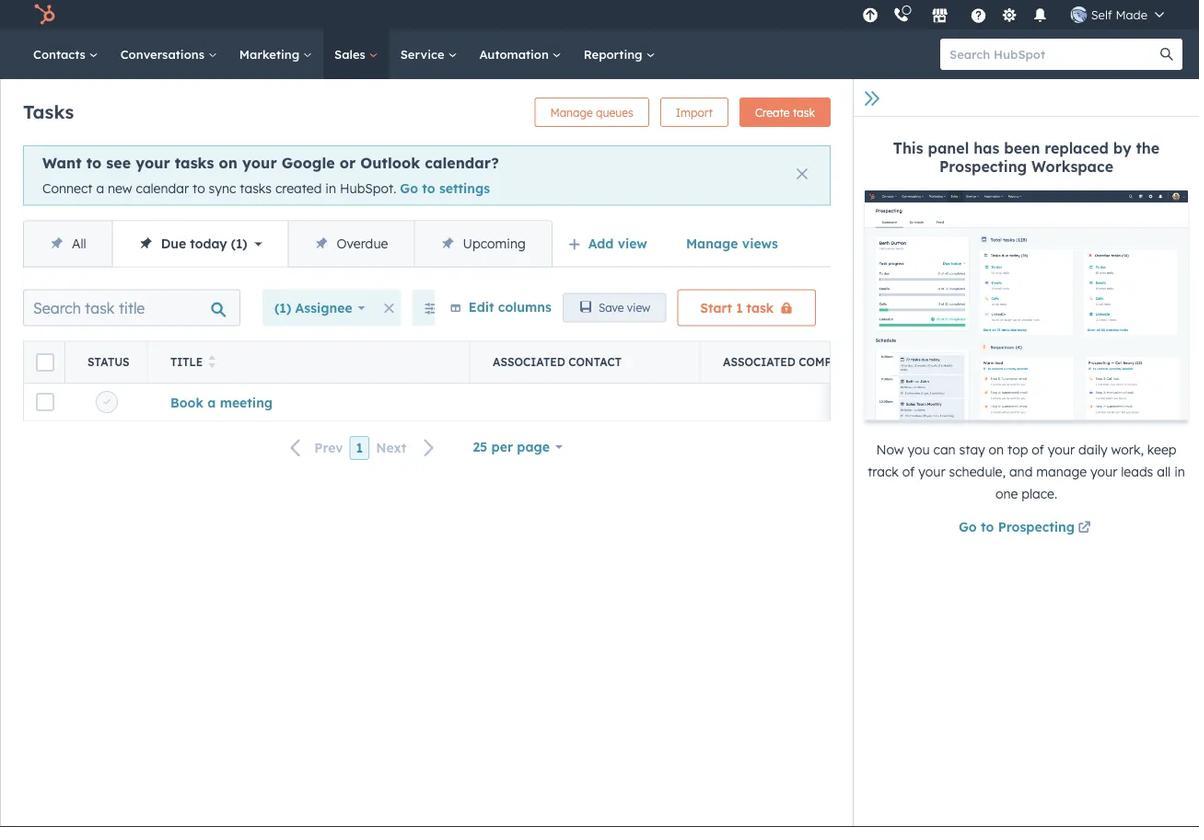Task type: describe. For each thing, give the bounding box(es) containing it.
hubspot link
[[22, 4, 69, 26]]

marketing link
[[228, 29, 323, 79]]

panel
[[928, 139, 969, 157]]

track
[[868, 464, 899, 480]]

automation
[[479, 47, 552, 62]]

by
[[1113, 139, 1132, 157]]

(1)
[[274, 300, 291, 316]]

task inside button
[[747, 300, 774, 316]]

self made menu
[[857, 0, 1177, 29]]

contact
[[569, 355, 622, 369]]

your up manage
[[1048, 442, 1075, 458]]

leads
[[1121, 464, 1153, 480]]

today
[[190, 235, 227, 252]]

book a meeting button
[[170, 394, 273, 410]]

link opens in a new window image inside go to prospecting link
[[1078, 523, 1091, 535]]

top
[[1008, 442, 1028, 458]]

outlook
[[360, 154, 420, 172]]

want to see your tasks on your google or outlook calendar? alert
[[23, 146, 831, 206]]

queues
[[596, 105, 633, 119]]

0 vertical spatial tasks
[[175, 154, 214, 172]]

manage views link
[[674, 225, 790, 262]]

add
[[588, 235, 614, 252]]

to left 'settings'
[[422, 181, 435, 197]]

due today ( 1 )
[[161, 235, 247, 252]]

press to sort. image
[[208, 355, 215, 368]]

prospecting inside this panel has been replaced by the prospecting workspace
[[939, 157, 1027, 176]]

start 1 task
[[700, 300, 774, 316]]

book
[[170, 394, 203, 410]]

edit columns
[[469, 299, 552, 315]]

reporting
[[584, 47, 646, 62]]

view for save view
[[627, 301, 650, 315]]

pagination navigation
[[279, 436, 446, 461]]

connect
[[42, 181, 93, 197]]

next button
[[369, 436, 446, 461]]

reporting link
[[573, 29, 666, 79]]

1 horizontal spatial a
[[207, 394, 216, 410]]

a inside the want to see your tasks on your google or outlook calendar? connect a new calendar to sync tasks created in hubspot. go to settings
[[96, 181, 104, 197]]

columns
[[498, 299, 552, 315]]

tasks banner
[[23, 92, 831, 127]]

1 link opens in a new window image from the top
[[1078, 518, 1091, 540]]

service link
[[389, 29, 468, 79]]

now you can stay on top of your daily work, keep track of your schedule, and manage your leads all in one place.
[[868, 442, 1185, 502]]

company
[[799, 355, 855, 369]]

google
[[282, 154, 335, 172]]

see
[[106, 154, 131, 172]]

status
[[87, 355, 129, 369]]

can
[[933, 442, 956, 458]]

calendar?
[[425, 154, 499, 172]]

associated company
[[723, 355, 855, 369]]

keep
[[1147, 442, 1177, 458]]

book a meeting
[[170, 394, 273, 410]]

manage views
[[686, 235, 778, 252]]

create task
[[755, 105, 815, 119]]

self made button
[[1060, 0, 1175, 29]]

(1) assignee
[[274, 300, 352, 316]]

go inside go to prospecting link
[[959, 519, 977, 535]]

25
[[473, 439, 487, 455]]

upgrade link
[[859, 5, 882, 24]]

settings image
[[1001, 8, 1018, 24]]

Search HubSpot search field
[[940, 39, 1166, 70]]

in inside now you can stay on top of your daily work, keep track of your schedule, and manage your leads all in one place.
[[1174, 464, 1185, 480]]

work,
[[1111, 442, 1144, 458]]

service
[[400, 47, 448, 62]]

create
[[755, 105, 790, 119]]

25 per page button
[[461, 429, 574, 466]]

marketplaces image
[[932, 8, 948, 25]]

associated for associated contact
[[493, 355, 565, 369]]

go to prospecting
[[959, 519, 1075, 535]]

close image
[[797, 169, 808, 180]]

views
[[742, 235, 778, 252]]

1 vertical spatial of
[[902, 464, 915, 480]]

go inside the want to see your tasks on your google or outlook calendar? connect a new calendar to sync tasks created in hubspot. go to settings
[[400, 181, 418, 197]]

edit columns button
[[449, 296, 552, 319]]

search image
[[1160, 48, 1173, 61]]

or
[[340, 154, 356, 172]]

to inside go to prospecting link
[[981, 519, 994, 535]]

created
[[275, 181, 322, 197]]

save view
[[599, 301, 650, 315]]

your down daily
[[1090, 464, 1118, 480]]

to left see
[[86, 154, 102, 172]]

all
[[1157, 464, 1171, 480]]

tasks
[[23, 100, 74, 123]]

schedule,
[[949, 464, 1006, 480]]

contacts link
[[22, 29, 109, 79]]

calling icon image
[[893, 7, 910, 24]]

prev button
[[279, 436, 350, 461]]

sync
[[209, 181, 236, 197]]

this
[[893, 139, 923, 157]]

daily
[[1079, 442, 1108, 458]]

(1) assignee button
[[262, 290, 377, 327]]

sales link
[[323, 29, 389, 79]]

(
[[231, 235, 236, 252]]

)
[[242, 235, 247, 252]]

calendar
[[136, 181, 189, 197]]

manage
[[1036, 464, 1087, 480]]

prev
[[314, 440, 343, 456]]

1 vertical spatial prospecting
[[998, 519, 1075, 535]]



Task type: vqa. For each thing, say whether or not it's contained in the screenshot.
the middle the 1
yes



Task type: locate. For each thing, give the bounding box(es) containing it.
view for add view
[[618, 235, 647, 252]]

next
[[376, 440, 407, 456]]

a right the book
[[207, 394, 216, 410]]

marketing
[[239, 47, 303, 62]]

1 horizontal spatial task
[[793, 105, 815, 119]]

0 horizontal spatial manage
[[550, 105, 593, 119]]

manage inside "manage views" link
[[686, 235, 738, 252]]

go to prospecting link
[[959, 518, 1094, 540]]

1 vertical spatial tasks
[[240, 181, 272, 197]]

import link
[[660, 98, 728, 127]]

made
[[1116, 7, 1148, 22]]

your
[[136, 154, 170, 172], [242, 154, 277, 172], [1048, 442, 1075, 458], [918, 464, 946, 480], [1090, 464, 1118, 480]]

manage for manage queues
[[550, 105, 593, 119]]

1 right prev
[[356, 440, 363, 456]]

prospecting down 'place.'
[[998, 519, 1075, 535]]

0 vertical spatial manage
[[550, 105, 593, 119]]

tasks up sync at the left of the page
[[175, 154, 214, 172]]

on inside the want to see your tasks on your google or outlook calendar? connect a new calendar to sync tasks created in hubspot. go to settings
[[219, 154, 238, 172]]

contacts
[[33, 47, 89, 62]]

want to see your tasks on your google or outlook calendar? connect a new calendar to sync tasks created in hubspot. go to settings
[[42, 154, 499, 197]]

view right add on the top
[[618, 235, 647, 252]]

2 vertical spatial 1
[[356, 440, 363, 456]]

task
[[793, 105, 815, 119], [747, 300, 774, 316]]

2 link opens in a new window image from the top
[[1078, 523, 1091, 535]]

Search task title search field
[[23, 290, 240, 327]]

all link
[[24, 222, 112, 267]]

manage for manage views
[[686, 235, 738, 252]]

1 vertical spatial go
[[959, 519, 977, 535]]

the
[[1136, 139, 1160, 157]]

manage
[[550, 105, 593, 119], [686, 235, 738, 252]]

in inside the want to see your tasks on your google or outlook calendar? connect a new calendar to sync tasks created in hubspot. go to settings
[[325, 181, 336, 197]]

on inside now you can stay on top of your daily work, keep track of your schedule, and manage your leads all in one place.
[[989, 442, 1004, 458]]

2 horizontal spatial 1
[[736, 300, 743, 316]]

place.
[[1022, 486, 1057, 502]]

want
[[42, 154, 82, 172]]

of right top
[[1032, 442, 1044, 458]]

1 horizontal spatial in
[[1174, 464, 1185, 480]]

0 horizontal spatial task
[[747, 300, 774, 316]]

0 horizontal spatial of
[[902, 464, 915, 480]]

conversations link
[[109, 29, 228, 79]]

title
[[170, 355, 203, 369]]

help image
[[970, 8, 987, 25]]

0 horizontal spatial 1
[[236, 235, 242, 252]]

start
[[700, 300, 732, 316]]

associated contact column header
[[471, 342, 701, 383]]

associated down columns
[[493, 355, 565, 369]]

view inside button
[[627, 301, 650, 315]]

prospecting
[[939, 157, 1027, 176], [998, 519, 1075, 535]]

0 horizontal spatial on
[[219, 154, 238, 172]]

in
[[325, 181, 336, 197], [1174, 464, 1185, 480]]

manage left views
[[686, 235, 738, 252]]

on
[[219, 154, 238, 172], [989, 442, 1004, 458]]

navigation
[[23, 221, 552, 268]]

view
[[618, 235, 647, 252], [627, 301, 650, 315]]

manage inside the manage queues link
[[550, 105, 593, 119]]

hubspot.
[[340, 181, 396, 197]]

1 horizontal spatial associated
[[723, 355, 796, 369]]

settings link
[[998, 5, 1021, 24]]

navigation containing all
[[23, 221, 552, 268]]

0 horizontal spatial a
[[96, 181, 104, 197]]

self made
[[1091, 7, 1148, 22]]

in right created
[[325, 181, 336, 197]]

0 vertical spatial 1
[[236, 235, 242, 252]]

associated inside column header
[[723, 355, 796, 369]]

0 horizontal spatial associated
[[493, 355, 565, 369]]

now
[[876, 442, 904, 458]]

upgrade image
[[862, 8, 879, 24]]

go to settings link
[[400, 181, 490, 197]]

1 vertical spatial a
[[207, 394, 216, 410]]

go down the outlook on the top of the page
[[400, 181, 418, 197]]

workspace
[[1032, 157, 1114, 176]]

associated for associated company
[[723, 355, 796, 369]]

prospecting right this
[[939, 157, 1027, 176]]

1 vertical spatial on
[[989, 442, 1004, 458]]

0 vertical spatial task
[[793, 105, 815, 119]]

marketplaces button
[[921, 0, 959, 29]]

ruby anderson image
[[1071, 6, 1087, 23]]

1 horizontal spatial go
[[959, 519, 977, 535]]

tasks right sync at the left of the page
[[240, 181, 272, 197]]

import
[[676, 105, 713, 119]]

been
[[1004, 139, 1040, 157]]

stay
[[959, 442, 985, 458]]

associated inside column header
[[493, 355, 565, 369]]

overdue
[[337, 235, 388, 252]]

link opens in a new window image
[[1078, 518, 1091, 540], [1078, 523, 1091, 535]]

1 right start
[[736, 300, 743, 316]]

0 vertical spatial prospecting
[[939, 157, 1027, 176]]

associated down start 1 task button
[[723, 355, 796, 369]]

1 horizontal spatial 1
[[356, 440, 363, 456]]

new
[[108, 181, 132, 197]]

manage left queues
[[550, 105, 593, 119]]

1 horizontal spatial manage
[[686, 235, 738, 252]]

task right start
[[747, 300, 774, 316]]

conversations
[[120, 47, 208, 62]]

1 vertical spatial 1
[[736, 300, 743, 316]]

your up calendar
[[136, 154, 170, 172]]

edit
[[469, 299, 494, 315]]

of
[[1032, 442, 1044, 458], [902, 464, 915, 480]]

1 right today
[[236, 235, 242, 252]]

task inside banner
[[793, 105, 815, 119]]

in right "all"
[[1174, 464, 1185, 480]]

1 horizontal spatial on
[[989, 442, 1004, 458]]

column header
[[24, 342, 65, 383]]

create task link
[[740, 98, 831, 127]]

0 horizontal spatial go
[[400, 181, 418, 197]]

task right 'create'
[[793, 105, 815, 119]]

start 1 task button
[[677, 290, 816, 327]]

notifications image
[[1032, 8, 1049, 25]]

0 vertical spatial go
[[400, 181, 418, 197]]

0 horizontal spatial tasks
[[175, 154, 214, 172]]

0 vertical spatial a
[[96, 181, 104, 197]]

notifications button
[[1025, 0, 1056, 29]]

has
[[974, 139, 1000, 157]]

assignee
[[295, 300, 352, 316]]

1 vertical spatial task
[[747, 300, 774, 316]]

save view button
[[563, 293, 666, 323]]

0 horizontal spatial in
[[325, 181, 336, 197]]

replaced
[[1045, 139, 1109, 157]]

associated company column header
[[701, 342, 931, 383]]

you
[[908, 442, 930, 458]]

to left sync at the left of the page
[[193, 181, 205, 197]]

and
[[1009, 464, 1033, 480]]

0 vertical spatial in
[[325, 181, 336, 197]]

view inside popup button
[[618, 235, 647, 252]]

0 vertical spatial on
[[219, 154, 238, 172]]

overdue link
[[288, 222, 414, 267]]

task status: not completed image
[[103, 399, 111, 406]]

page
[[517, 439, 550, 455]]

go down schedule,
[[959, 519, 977, 535]]

1 horizontal spatial of
[[1032, 442, 1044, 458]]

1 vertical spatial manage
[[686, 235, 738, 252]]

1 associated from the left
[[493, 355, 565, 369]]

per
[[491, 439, 513, 455]]

on up sync at the left of the page
[[219, 154, 238, 172]]

all
[[72, 235, 86, 252]]

0 vertical spatial view
[[618, 235, 647, 252]]

1 vertical spatial view
[[627, 301, 650, 315]]

a left new
[[96, 181, 104, 197]]

on left top
[[989, 442, 1004, 458]]

due
[[161, 235, 186, 252]]

add view button
[[556, 225, 663, 262]]

save
[[599, 301, 624, 315]]

your down can
[[918, 464, 946, 480]]

a
[[96, 181, 104, 197], [207, 394, 216, 410]]

0 vertical spatial of
[[1032, 442, 1044, 458]]

status column header
[[65, 342, 148, 383]]

view right save
[[627, 301, 650, 315]]

1 button
[[350, 436, 369, 460]]

this panel has been replaced by the prospecting workspace
[[893, 139, 1160, 176]]

1 vertical spatial in
[[1174, 464, 1185, 480]]

press to sort. element
[[208, 355, 215, 370]]

automation link
[[468, 29, 573, 79]]

upcoming
[[463, 235, 526, 252]]

manage queues link
[[535, 98, 649, 127]]

add view
[[588, 235, 647, 252]]

of down you
[[902, 464, 915, 480]]

1 horizontal spatial tasks
[[240, 181, 272, 197]]

your up created
[[242, 154, 277, 172]]

2 associated from the left
[[723, 355, 796, 369]]

upcoming link
[[414, 222, 551, 267]]

hubspot image
[[33, 4, 55, 26]]

manage queues
[[550, 105, 633, 119]]

to down schedule,
[[981, 519, 994, 535]]

sales
[[334, 47, 369, 62]]

search button
[[1151, 39, 1183, 70]]

1 inside pagination navigation
[[356, 440, 363, 456]]



